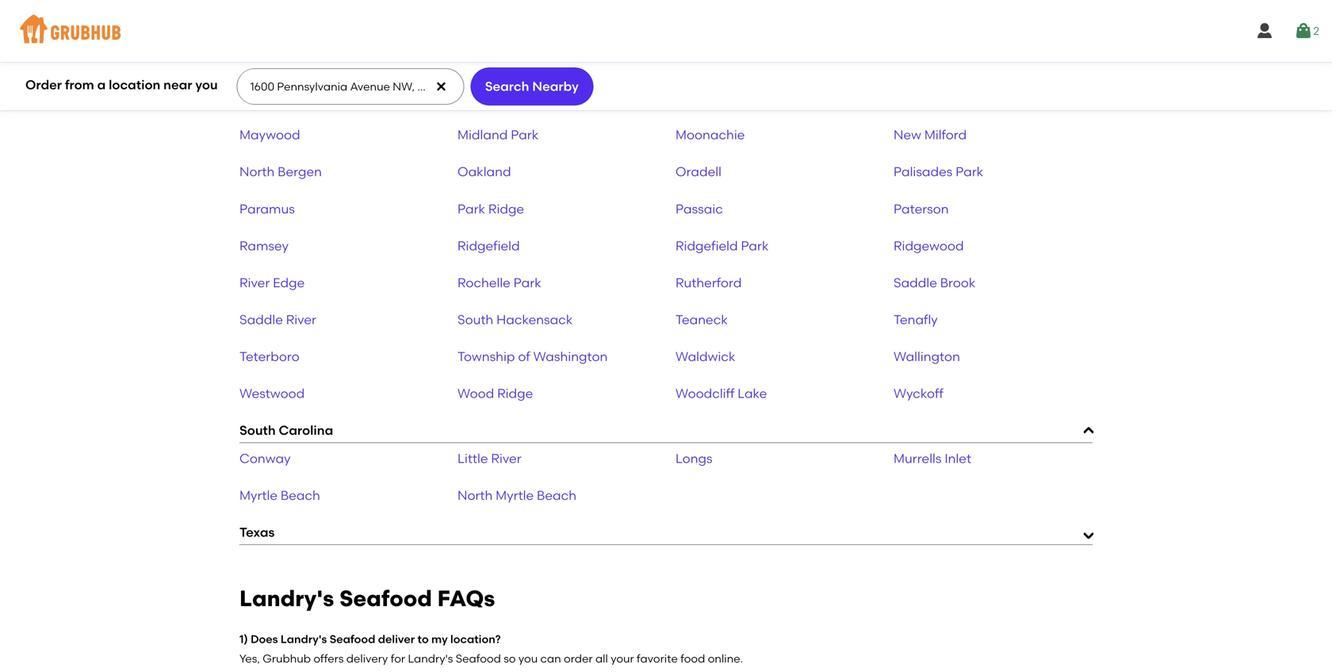 Task type: describe. For each thing, give the bounding box(es) containing it.
palisades park
[[894, 164, 984, 179]]

deliver
[[378, 632, 415, 646]]

woodcliff lake
[[676, 386, 767, 401]]

hawthorne link
[[240, 53, 309, 69]]

2 button
[[1295, 17, 1320, 45]]

rochelle park link
[[458, 275, 542, 290]]

teaneck link
[[676, 312, 728, 327]]

park for rochelle park
[[514, 275, 542, 290]]

wallington
[[894, 349, 961, 364]]

westwood
[[240, 386, 305, 401]]

saddle river
[[240, 312, 317, 327]]

teaneck
[[676, 312, 728, 327]]

2 ho from the left
[[697, 53, 714, 69]]

1 ho from the left
[[676, 53, 694, 69]]

2 vertical spatial landry's
[[408, 652, 453, 665]]

you inside 1) does landry's seafood deliver to my location? yes, grubhub offers delivery for landry's seafood so you can order all your favorite food online.
[[519, 652, 538, 665]]

south hackensack
[[458, 312, 573, 327]]

from
[[65, 77, 94, 93]]

for
[[391, 652, 406, 665]]

rutherford
[[676, 275, 742, 290]]

oradell link
[[676, 164, 722, 179]]

1 beach from the left
[[281, 488, 320, 503]]

ridgefield for ridgefield park
[[676, 238, 738, 253]]

ferry
[[491, 90, 522, 106]]

murrells inlet link
[[894, 451, 972, 466]]

ridgewood link
[[894, 238, 964, 253]]

river edge link
[[240, 275, 305, 290]]

little ferry
[[458, 90, 522, 106]]

search
[[485, 78, 530, 94]]

nearby
[[533, 78, 579, 94]]

milford
[[925, 127, 967, 143]]

wood ridge
[[458, 386, 533, 401]]

all
[[596, 652, 608, 665]]

leonia link
[[894, 53, 936, 69]]

ridge for wood ridge
[[498, 386, 533, 401]]

wood
[[458, 386, 494, 401]]

wyckoff
[[894, 386, 944, 401]]

leonia
[[894, 53, 936, 69]]

ridgewood
[[894, 238, 964, 253]]

oradell
[[676, 164, 722, 179]]

river edge
[[240, 275, 305, 290]]

park ridge link
[[458, 201, 525, 216]]

north bergen
[[240, 164, 322, 179]]

park for palisades park
[[956, 164, 984, 179]]

0 vertical spatial river
[[240, 275, 270, 290]]

park ridge
[[458, 201, 525, 216]]

rochelle park
[[458, 275, 542, 290]]

so
[[504, 652, 516, 665]]

conway link
[[240, 451, 291, 466]]

ridgefield for ridgefield "link"
[[458, 238, 520, 253]]

river for saddle river
[[286, 312, 317, 327]]

lake
[[738, 386, 767, 401]]

main navigation navigation
[[0, 0, 1333, 62]]

falls
[[273, 90, 301, 106]]

ridgefield park
[[676, 238, 769, 253]]

hawthorne
[[240, 53, 309, 69]]

ridge for park ridge
[[489, 201, 525, 216]]

yes,
[[240, 652, 260, 665]]

palisades
[[894, 164, 953, 179]]

1)
[[240, 632, 248, 646]]

midland park link
[[458, 127, 539, 143]]

ramsey link
[[240, 238, 289, 253]]

2 myrtle from the left
[[496, 488, 534, 503]]

saddle for saddle brook
[[894, 275, 938, 290]]

carolina
[[279, 422, 333, 438]]

search nearby
[[485, 78, 579, 94]]

1 vertical spatial landry's
[[281, 632, 327, 646]]

river for little river
[[491, 451, 522, 466]]

landry's seafood faqs
[[240, 585, 495, 612]]

1 vertical spatial svg image
[[435, 80, 448, 93]]

township
[[458, 349, 515, 364]]

online.
[[708, 652, 744, 665]]

south hackensack link
[[458, 312, 573, 327]]

near
[[164, 77, 192, 93]]

rutherford link
[[676, 275, 742, 290]]

south for south carolina
[[240, 422, 276, 438]]

new milford
[[894, 127, 967, 143]]

1) does landry's seafood deliver to my location? yes, grubhub offers delivery for landry's seafood so you can order all your favorite food online.
[[240, 632, 744, 665]]

1 vertical spatial seafood
[[330, 632, 376, 646]]

svg image inside 2 'button'
[[1295, 21, 1314, 40]]

south for south hackensack
[[458, 312, 494, 327]]

2 beach from the left
[[537, 488, 577, 503]]

brook
[[941, 275, 976, 290]]

ho ho kus link
[[676, 53, 739, 69]]

teterboro
[[240, 349, 300, 364]]

grubhub
[[263, 652, 311, 665]]

north bergen link
[[240, 164, 322, 179]]

longs
[[676, 451, 713, 466]]

0 vertical spatial landry's
[[240, 585, 334, 612]]



Task type: locate. For each thing, give the bounding box(es) containing it.
park for ridgefield park
[[741, 238, 769, 253]]

Search Address search field
[[237, 69, 463, 104]]

0 vertical spatial north
[[240, 164, 275, 179]]

0 horizontal spatial beach
[[281, 488, 320, 503]]

myrtle down little river 'link' at bottom left
[[496, 488, 534, 503]]

little falls
[[240, 90, 301, 106]]

saddle brook
[[894, 275, 976, 290]]

svg image left 'little ferry'
[[435, 80, 448, 93]]

texas
[[240, 525, 275, 540]]

seafood up the deliver
[[340, 585, 432, 612]]

1 vertical spatial river
[[286, 312, 317, 327]]

woodcliff lake link
[[676, 386, 767, 401]]

0 horizontal spatial you
[[195, 77, 218, 93]]

park up "rutherford"
[[741, 238, 769, 253]]

tenafly
[[894, 312, 938, 327]]

my
[[432, 632, 448, 646]]

0 vertical spatial seafood
[[340, 585, 432, 612]]

north for north myrtle beach
[[458, 488, 493, 503]]

landry's down 'to'
[[408, 652, 453, 665]]

1 ridgefield from the left
[[458, 238, 520, 253]]

1 horizontal spatial you
[[519, 652, 538, 665]]

0 horizontal spatial svg image
[[435, 80, 448, 93]]

your
[[611, 652, 634, 665]]

0 horizontal spatial north
[[240, 164, 275, 179]]

river left edge
[[240, 275, 270, 290]]

south carolina
[[240, 422, 333, 438]]

svg image right svg icon
[[1295, 21, 1314, 40]]

ridge down of
[[498, 386, 533, 401]]

ramsey
[[240, 238, 289, 253]]

park for midland park
[[511, 127, 539, 143]]

you right near
[[195, 77, 218, 93]]

landry's
[[240, 585, 334, 612], [281, 632, 327, 646], [408, 652, 453, 665]]

little for little river
[[458, 451, 488, 466]]

maywood link
[[240, 127, 300, 143]]

maywood
[[240, 127, 300, 143]]

0 vertical spatial ridge
[[489, 201, 525, 216]]

food
[[681, 652, 706, 665]]

south up the conway
[[240, 422, 276, 438]]

1 horizontal spatial myrtle
[[496, 488, 534, 503]]

oakland link
[[458, 164, 511, 179]]

0 horizontal spatial river
[[240, 275, 270, 290]]

little left falls
[[240, 90, 270, 106]]

0 vertical spatial you
[[195, 77, 218, 93]]

saddle up 'tenafly' link
[[894, 275, 938, 290]]

conway
[[240, 451, 291, 466]]

0 horizontal spatial saddle
[[240, 312, 283, 327]]

seafood up delivery
[[330, 632, 376, 646]]

little for little falls
[[240, 90, 270, 106]]

location?
[[451, 632, 501, 646]]

bergen
[[278, 164, 322, 179]]

0 horizontal spatial ho
[[676, 53, 694, 69]]

saddle for saddle river
[[240, 312, 283, 327]]

moonachie link
[[676, 127, 745, 143]]

1 vertical spatial north
[[458, 488, 493, 503]]

ridge up ridgefield "link"
[[489, 201, 525, 216]]

edge
[[273, 275, 305, 290]]

1 horizontal spatial ho
[[697, 53, 714, 69]]

0 vertical spatial south
[[458, 312, 494, 327]]

svg image
[[1256, 21, 1275, 40]]

1 horizontal spatial saddle
[[894, 275, 938, 290]]

north down little river
[[458, 488, 493, 503]]

ridgefield up "rutherford"
[[676, 238, 738, 253]]

0 horizontal spatial ridgefield
[[458, 238, 520, 253]]

teterboro link
[[240, 349, 300, 364]]

myrtle beach
[[240, 488, 320, 503]]

ridgefield down park ridge link
[[458, 238, 520, 253]]

paterson
[[894, 201, 949, 216]]

1 horizontal spatial ridgefield
[[676, 238, 738, 253]]

2 vertical spatial river
[[491, 451, 522, 466]]

oakland
[[458, 164, 511, 179]]

little for little ferry
[[458, 90, 488, 106]]

2 horizontal spatial river
[[491, 451, 522, 466]]

rochelle
[[458, 275, 511, 290]]

favorite
[[637, 652, 678, 665]]

1 vertical spatial you
[[519, 652, 538, 665]]

little falls link
[[240, 90, 301, 106]]

westwood link
[[240, 386, 305, 401]]

of
[[518, 349, 531, 364]]

little up north myrtle beach
[[458, 451, 488, 466]]

1 horizontal spatial river
[[286, 312, 317, 327]]

1 vertical spatial south
[[240, 422, 276, 438]]

myrtle
[[240, 488, 278, 503], [496, 488, 534, 503]]

1 vertical spatial saddle
[[240, 312, 283, 327]]

seafood down location?
[[456, 652, 501, 665]]

landry's up grubhub
[[281, 632, 327, 646]]

order
[[564, 652, 593, 665]]

little left ferry
[[458, 90, 488, 106]]

saddle
[[894, 275, 938, 290], [240, 312, 283, 327]]

ridgefield link
[[458, 238, 520, 253]]

saddle brook link
[[894, 275, 976, 290]]

passaic
[[676, 201, 724, 216]]

0 horizontal spatial south
[[240, 422, 276, 438]]

ridgefield
[[458, 238, 520, 253], [676, 238, 738, 253]]

moonachie
[[676, 127, 745, 143]]

woodcliff
[[676, 386, 735, 401]]

township of washington link
[[458, 349, 608, 364]]

1 horizontal spatial svg image
[[1295, 21, 1314, 40]]

new milford link
[[894, 127, 967, 143]]

park down ferry
[[511, 127, 539, 143]]

north for north bergen
[[240, 164, 275, 179]]

saddle up teterboro
[[240, 312, 283, 327]]

wallington link
[[894, 349, 961, 364]]

waldwick
[[676, 349, 736, 364]]

midland
[[458, 127, 508, 143]]

0 vertical spatial saddle
[[894, 275, 938, 290]]

1 vertical spatial ridge
[[498, 386, 533, 401]]

0 horizontal spatial myrtle
[[240, 488, 278, 503]]

myrtle up texas
[[240, 488, 278, 503]]

tenafly link
[[894, 312, 938, 327]]

2
[[1314, 24, 1320, 38]]

park down milford
[[956, 164, 984, 179]]

north up the paramus
[[240, 164, 275, 179]]

paterson link
[[894, 201, 949, 216]]

waldwick link
[[676, 349, 736, 364]]

river up north myrtle beach
[[491, 451, 522, 466]]

park
[[511, 127, 539, 143], [956, 164, 984, 179], [458, 201, 486, 216], [741, 238, 769, 253], [514, 275, 542, 290]]

hillsdale
[[458, 53, 510, 69]]

south down the rochelle
[[458, 312, 494, 327]]

longs link
[[676, 451, 713, 466]]

you right so
[[519, 652, 538, 665]]

paramus link
[[240, 201, 295, 216]]

river down edge
[[286, 312, 317, 327]]

ho ho kus
[[676, 53, 739, 69]]

faqs
[[438, 585, 495, 612]]

delivery
[[347, 652, 388, 665]]

can
[[541, 652, 561, 665]]

1 horizontal spatial north
[[458, 488, 493, 503]]

north
[[240, 164, 275, 179], [458, 488, 493, 503]]

landry's up the does
[[240, 585, 334, 612]]

north myrtle beach link
[[458, 488, 577, 503]]

offers
[[314, 652, 344, 665]]

wood ridge link
[[458, 386, 533, 401]]

midland park
[[458, 127, 539, 143]]

to
[[418, 632, 429, 646]]

svg image
[[1295, 21, 1314, 40], [435, 80, 448, 93]]

park down 'oakland'
[[458, 201, 486, 216]]

little river
[[458, 451, 522, 466]]

new
[[894, 127, 922, 143]]

2 ridgefield from the left
[[676, 238, 738, 253]]

order
[[25, 77, 62, 93]]

0 vertical spatial svg image
[[1295, 21, 1314, 40]]

1 myrtle from the left
[[240, 488, 278, 503]]

river
[[240, 275, 270, 290], [286, 312, 317, 327], [491, 451, 522, 466]]

washington
[[534, 349, 608, 364]]

park up hackensack
[[514, 275, 542, 290]]

2 vertical spatial seafood
[[456, 652, 501, 665]]

1 horizontal spatial south
[[458, 312, 494, 327]]

kus
[[717, 53, 739, 69]]

hillsdale link
[[458, 53, 510, 69]]

1 horizontal spatial beach
[[537, 488, 577, 503]]

a
[[97, 77, 106, 93]]

location
[[109, 77, 161, 93]]

seafood
[[340, 585, 432, 612], [330, 632, 376, 646], [456, 652, 501, 665]]

inlet
[[945, 451, 972, 466]]



Task type: vqa. For each thing, say whether or not it's contained in the screenshot.
woodcliff
yes



